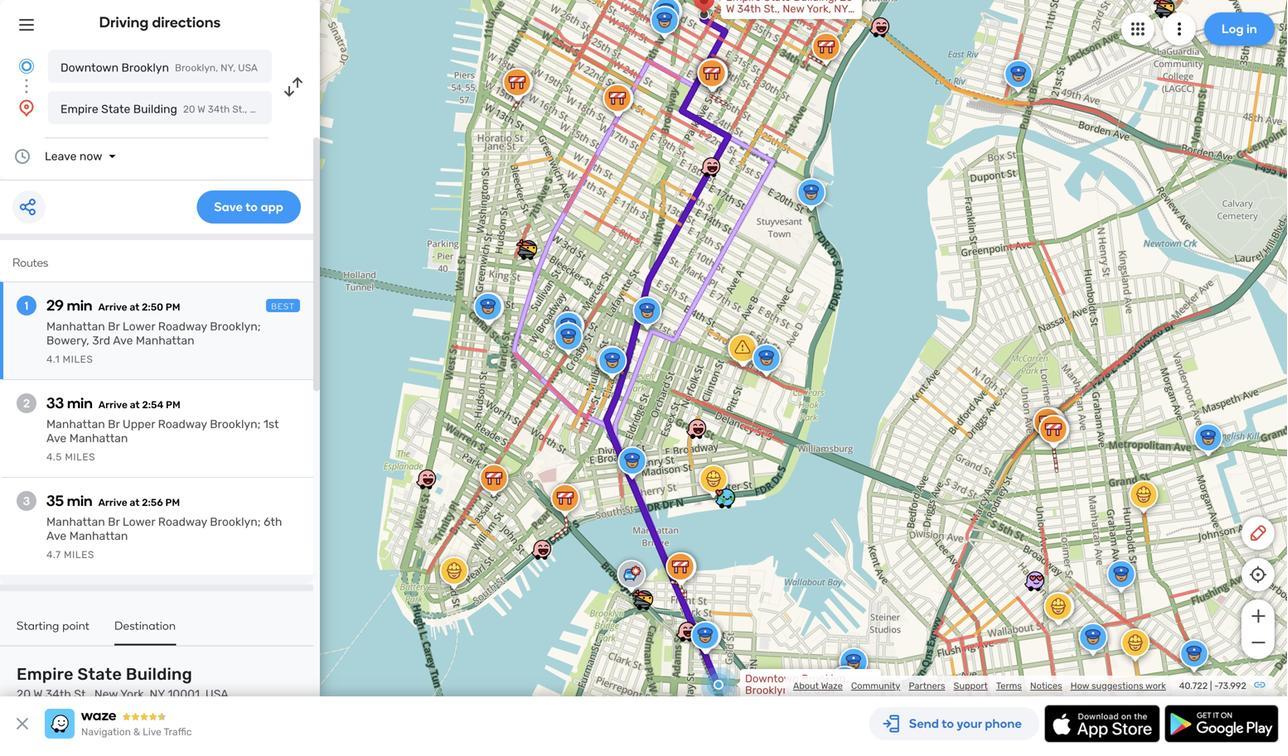 Task type: describe. For each thing, give the bounding box(es) containing it.
w for building,
[[726, 2, 735, 15]]

at for 33 min
[[130, 400, 140, 411]]

manhattan down 33 on the left bottom of the page
[[46, 418, 105, 432]]

brooklyn; for 33 min
[[210, 418, 261, 432]]

at for 29 min
[[130, 302, 140, 313]]

usa inside downtown brooklyn, brooklyn, ny, usa
[[814, 685, 835, 698]]

usa inside empire state building 20 w 34th st., new york, ny 10001, usa
[[206, 688, 229, 702]]

miles for 35 min
[[64, 550, 94, 561]]

pm for 33 min
[[166, 400, 180, 411]]

3rd
[[92, 334, 110, 348]]

how
[[1071, 681, 1090, 692]]

manhattan down 35 min arrive at 2:56 pm
[[69, 530, 128, 543]]

brooklyn
[[121, 61, 169, 75]]

notices
[[1031, 681, 1063, 692]]

community link
[[851, 681, 901, 692]]

waze
[[821, 681, 843, 692]]

driving
[[99, 13, 149, 31]]

work
[[1146, 681, 1167, 692]]

roadway for 35 min
[[158, 516, 207, 529]]

29
[[46, 297, 64, 315]]

at for 35 min
[[130, 497, 140, 509]]

-
[[1215, 681, 1219, 692]]

downtown for brooklyn,
[[745, 673, 799, 686]]

clock image
[[12, 147, 32, 167]]

4.1
[[46, 354, 60, 366]]

manhattan br lower roadway brooklyn; 6th ave manhattan 4.7 miles
[[46, 516, 282, 561]]

bowery,
[[46, 334, 89, 348]]

br for 33 min
[[108, 418, 120, 432]]

st., for building
[[74, 688, 92, 702]]

terms
[[997, 681, 1022, 692]]

2
[[23, 397, 30, 411]]

ny for building
[[150, 688, 165, 702]]

20 for building,
[[840, 0, 853, 4]]

building for empire state building 20 w 34th st., new york, ny 10001, usa
[[126, 665, 192, 685]]

brooklyn, for brooklyn
[[175, 62, 218, 74]]

20 for building
[[17, 688, 31, 702]]

ny, for brooklyn
[[221, 62, 236, 74]]

york, for building
[[120, 688, 147, 702]]

34th for building
[[45, 688, 71, 702]]

new for building
[[94, 688, 118, 702]]

empire state building
[[61, 102, 177, 116]]

35
[[46, 492, 64, 510]]

partners
[[909, 681, 946, 692]]

manhattan up bowery,
[[46, 320, 105, 334]]

usa inside the downtown brooklyn brooklyn, ny, usa
[[238, 62, 258, 74]]

arrive for 33 min
[[98, 400, 128, 411]]

33 min arrive at 2:54 pm
[[46, 395, 180, 412]]

destination
[[114, 619, 176, 633]]

x image
[[12, 715, 32, 735]]

empire state building button
[[48, 91, 272, 124]]

min for 35 min
[[67, 492, 93, 510]]

york, for building,
[[807, 2, 832, 15]]

traffic
[[164, 727, 192, 739]]

pm for 35 min
[[165, 497, 180, 509]]

about waze link
[[793, 681, 843, 692]]

pencil image
[[1249, 524, 1269, 544]]

new for building,
[[783, 2, 805, 15]]

ny, for brooklyn,
[[795, 685, 811, 698]]

point
[[62, 619, 90, 633]]

brooklyn; for 29 min
[[210, 320, 261, 334]]

destination button
[[114, 619, 176, 646]]

now
[[80, 150, 102, 163]]

40.722 | -73.992
[[1180, 681, 1247, 692]]

community
[[851, 681, 901, 692]]

upper
[[123, 418, 155, 432]]

ny for building,
[[834, 2, 848, 15]]

empire state building, 20 w 34th st., new york, ny 10001, usa
[[726, 0, 853, 27]]

manhattan down 2:50
[[136, 334, 194, 348]]

zoom out image
[[1248, 633, 1269, 653]]

driving directions
[[99, 13, 221, 31]]

starting point
[[17, 619, 90, 633]]



Task type: vqa. For each thing, say whether or not it's contained in the screenshot.
THE 3:00 PM option
no



Task type: locate. For each thing, give the bounding box(es) containing it.
starting
[[17, 619, 59, 633]]

1 horizontal spatial 34th
[[737, 2, 761, 15]]

1 horizontal spatial 20
[[840, 0, 853, 4]]

20 inside the empire state building, 20 w 34th st., new york, ny 10001, usa
[[840, 0, 853, 4]]

pm right the 2:56
[[165, 497, 180, 509]]

40.722
[[1180, 681, 1208, 692]]

0 horizontal spatial brooklyn,
[[175, 62, 218, 74]]

ny, inside the downtown brooklyn brooklyn, ny, usa
[[221, 62, 236, 74]]

1 vertical spatial 20
[[17, 688, 31, 702]]

0 vertical spatial york,
[[807, 2, 832, 15]]

ave for 35 min
[[46, 530, 67, 543]]

pm inside the 33 min arrive at 2:54 pm
[[166, 400, 180, 411]]

73.992
[[1219, 681, 1247, 692]]

navigation & live traffic
[[81, 727, 192, 739]]

0 vertical spatial 10001,
[[726, 14, 759, 27]]

1 vertical spatial min
[[67, 395, 93, 412]]

miles right 4.5
[[65, 452, 95, 463]]

brooklyn; for 35 min
[[210, 516, 261, 529]]

arrive for 29 min
[[98, 302, 127, 313]]

0 vertical spatial lower
[[123, 320, 155, 334]]

empire state building 20 w 34th st., new york, ny 10001, usa
[[17, 665, 229, 702]]

state inside empire state building 20 w 34th st., new york, ny 10001, usa
[[77, 665, 122, 685]]

0 vertical spatial miles
[[63, 354, 93, 366]]

0 vertical spatial pm
[[166, 302, 180, 313]]

0 vertical spatial 34th
[[737, 2, 761, 15]]

0 horizontal spatial w
[[33, 688, 43, 702]]

state inside 'empire state building' button
[[101, 102, 130, 116]]

br for 35 min
[[108, 516, 120, 529]]

w for building
[[33, 688, 43, 702]]

empire inside empire state building 20 w 34th st., new york, ny 10001, usa
[[17, 665, 74, 685]]

ave inside manhattan br lower roadway brooklyn; bowery, 3rd ave manhattan 4.1 miles
[[113, 334, 133, 348]]

routes
[[12, 256, 48, 270]]

brooklyn; inside manhattan br lower roadway brooklyn; bowery, 3rd ave manhattan 4.1 miles
[[210, 320, 261, 334]]

1 horizontal spatial 10001,
[[726, 14, 759, 27]]

10001, inside empire state building 20 w 34th st., new york, ny 10001, usa
[[168, 688, 203, 702]]

4.7
[[46, 550, 61, 561]]

1 vertical spatial lower
[[123, 516, 155, 529]]

ny, down directions
[[221, 62, 236, 74]]

manhattan
[[46, 320, 105, 334], [136, 334, 194, 348], [46, 418, 105, 432], [69, 432, 128, 446], [46, 516, 105, 529], [69, 530, 128, 543]]

brooklyn, left about on the right bottom of page
[[745, 685, 792, 698]]

roadway
[[158, 320, 207, 334], [158, 418, 207, 432], [158, 516, 207, 529]]

1 roadway from the top
[[158, 320, 207, 334]]

10001, inside the empire state building, 20 w 34th st., new york, ny 10001, usa
[[726, 14, 759, 27]]

min for 33 min
[[67, 395, 93, 412]]

at inside the 33 min arrive at 2:54 pm
[[130, 400, 140, 411]]

st., up navigation
[[74, 688, 92, 702]]

empire for empire state building, 20 w 34th st., new york, ny 10001, usa
[[726, 0, 761, 4]]

lower for 29 min
[[123, 320, 155, 334]]

arrive
[[98, 302, 127, 313], [98, 400, 128, 411], [98, 497, 127, 509]]

1 horizontal spatial brooklyn,
[[745, 685, 792, 698]]

1 vertical spatial st.,
[[74, 688, 92, 702]]

1 min from the top
[[67, 297, 92, 315]]

0 vertical spatial ny
[[834, 2, 848, 15]]

state left building,
[[764, 0, 791, 4]]

1 lower from the top
[[123, 320, 155, 334]]

0 vertical spatial building
[[133, 102, 177, 116]]

building,
[[794, 0, 837, 4]]

2 vertical spatial br
[[108, 516, 120, 529]]

20 right building,
[[840, 0, 853, 4]]

min right 33 on the left bottom of the page
[[67, 395, 93, 412]]

brooklyn, left community link
[[802, 673, 849, 686]]

0 horizontal spatial ny,
[[221, 62, 236, 74]]

0 vertical spatial at
[[130, 302, 140, 313]]

br inside manhattan br lower roadway brooklyn; 6th ave manhattan 4.7 miles
[[108, 516, 120, 529]]

34th left building,
[[737, 2, 761, 15]]

ave up 4.7
[[46, 530, 67, 543]]

33
[[46, 395, 64, 412]]

usa inside the empire state building, 20 w 34th st., new york, ny 10001, usa
[[761, 14, 783, 27]]

2 horizontal spatial brooklyn,
[[802, 673, 849, 686]]

34th down the starting point button
[[45, 688, 71, 702]]

empire up leave now
[[61, 102, 98, 116]]

brooklyn, inside the downtown brooklyn brooklyn, ny, usa
[[175, 62, 218, 74]]

leave
[[45, 150, 77, 163]]

zoom in image
[[1248, 607, 1269, 627]]

1 vertical spatial pm
[[166, 400, 180, 411]]

1 vertical spatial empire
[[61, 102, 98, 116]]

1 horizontal spatial ny,
[[795, 685, 811, 698]]

state down brooklyn
[[101, 102, 130, 116]]

manhattan br upper roadway brooklyn; 1st ave manhattan 4.5 miles
[[46, 418, 279, 463]]

starting point button
[[17, 619, 90, 645]]

manhattan br lower roadway brooklyn; bowery, 3rd ave manhattan 4.1 miles
[[46, 320, 261, 366]]

10001, for building
[[168, 688, 203, 702]]

about
[[793, 681, 819, 692]]

miles inside manhattan br upper roadway brooklyn; 1st ave manhattan 4.5 miles
[[65, 452, 95, 463]]

empire inside the empire state building, 20 w 34th st., new york, ny 10001, usa
[[726, 0, 761, 4]]

state for empire state building
[[101, 102, 130, 116]]

leave now
[[45, 150, 102, 163]]

1 arrive from the top
[[98, 302, 127, 313]]

0 vertical spatial ave
[[113, 334, 133, 348]]

2:54
[[142, 400, 164, 411]]

best
[[271, 302, 295, 312]]

brooklyn;
[[210, 320, 261, 334], [210, 418, 261, 432], [210, 516, 261, 529]]

miles for 33 min
[[65, 452, 95, 463]]

at left the 2:56
[[130, 497, 140, 509]]

about waze community partners support terms notices how suggestions work
[[793, 681, 1167, 692]]

brooklyn; inside manhattan br lower roadway brooklyn; 6th ave manhattan 4.7 miles
[[210, 516, 261, 529]]

building inside empire state building 20 w 34th st., new york, ny 10001, usa
[[126, 665, 192, 685]]

0 horizontal spatial new
[[94, 688, 118, 702]]

1 vertical spatial roadway
[[158, 418, 207, 432]]

notices link
[[1031, 681, 1063, 692]]

29 min arrive at 2:50 pm
[[46, 297, 180, 315]]

0 vertical spatial roadway
[[158, 320, 207, 334]]

1 vertical spatial brooklyn;
[[210, 418, 261, 432]]

miles
[[63, 354, 93, 366], [65, 452, 95, 463], [64, 550, 94, 561]]

|
[[1210, 681, 1213, 692]]

ny,
[[221, 62, 236, 74], [795, 685, 811, 698]]

w
[[726, 2, 735, 15], [33, 688, 43, 702]]

1 brooklyn; from the top
[[210, 320, 261, 334]]

10001,
[[726, 14, 759, 27], [168, 688, 203, 702]]

at
[[130, 302, 140, 313], [130, 400, 140, 411], [130, 497, 140, 509]]

35 min arrive at 2:56 pm
[[46, 492, 180, 510]]

min for 29 min
[[67, 297, 92, 315]]

roadway inside manhattan br upper roadway brooklyn; 1st ave manhattan 4.5 miles
[[158, 418, 207, 432]]

usa
[[761, 14, 783, 27], [238, 62, 258, 74], [814, 685, 835, 698], [206, 688, 229, 702]]

brooklyn; inside manhattan br upper roadway brooklyn; 1st ave manhattan 4.5 miles
[[210, 418, 261, 432]]

1 vertical spatial w
[[33, 688, 43, 702]]

st., for building,
[[764, 2, 780, 15]]

roadway down 2:50
[[158, 320, 207, 334]]

suggestions
[[1092, 681, 1144, 692]]

2 vertical spatial ave
[[46, 530, 67, 543]]

pm right 2:50
[[166, 302, 180, 313]]

1 at from the top
[[130, 302, 140, 313]]

pm right 2:54
[[166, 400, 180, 411]]

1 horizontal spatial york,
[[807, 2, 832, 15]]

pm
[[166, 302, 180, 313], [166, 400, 180, 411], [165, 497, 180, 509]]

1 horizontal spatial ny
[[834, 2, 848, 15]]

miles right 4.7
[[64, 550, 94, 561]]

ny
[[834, 2, 848, 15], [150, 688, 165, 702]]

1 vertical spatial building
[[126, 665, 192, 685]]

roadway for 29 min
[[158, 320, 207, 334]]

0 vertical spatial arrive
[[98, 302, 127, 313]]

arrive up 3rd
[[98, 302, 127, 313]]

ave right 3rd
[[113, 334, 133, 348]]

0 horizontal spatial 34th
[[45, 688, 71, 702]]

lower inside manhattan br lower roadway brooklyn; 6th ave manhattan 4.7 miles
[[123, 516, 155, 529]]

1 vertical spatial arrive
[[98, 400, 128, 411]]

0 horizontal spatial york,
[[120, 688, 147, 702]]

2 vertical spatial brooklyn;
[[210, 516, 261, 529]]

new inside the empire state building, 20 w 34th st., new york, ny 10001, usa
[[783, 2, 805, 15]]

1 vertical spatial ny,
[[795, 685, 811, 698]]

34th for building,
[[737, 2, 761, 15]]

br down the 33 min arrive at 2:54 pm at left bottom
[[108, 418, 120, 432]]

empire for empire state building 20 w 34th st., new york, ny 10001, usa
[[17, 665, 74, 685]]

0 vertical spatial empire
[[726, 0, 761, 4]]

new inside empire state building 20 w 34th st., new york, ny 10001, usa
[[94, 688, 118, 702]]

pm for 29 min
[[166, 302, 180, 313]]

empire
[[726, 0, 761, 4], [61, 102, 98, 116], [17, 665, 74, 685]]

2 min from the top
[[67, 395, 93, 412]]

at inside 35 min arrive at 2:56 pm
[[130, 497, 140, 509]]

1st
[[264, 418, 279, 432]]

2 vertical spatial miles
[[64, 550, 94, 561]]

1 vertical spatial at
[[130, 400, 140, 411]]

york, inside the empire state building, 20 w 34th st., new york, ny 10001, usa
[[807, 2, 832, 15]]

lower
[[123, 320, 155, 334], [123, 516, 155, 529]]

1 horizontal spatial new
[[783, 2, 805, 15]]

support link
[[954, 681, 988, 692]]

downtown for brooklyn
[[61, 61, 119, 75]]

lower for 35 min
[[123, 516, 155, 529]]

roadway for 33 min
[[158, 418, 207, 432]]

20
[[840, 0, 853, 4], [17, 688, 31, 702]]

0 horizontal spatial st.,
[[74, 688, 92, 702]]

current location image
[[17, 56, 36, 76]]

arrive inside 35 min arrive at 2:56 pm
[[98, 497, 127, 509]]

1 vertical spatial york,
[[120, 688, 147, 702]]

20 up x image
[[17, 688, 31, 702]]

3 at from the top
[[130, 497, 140, 509]]

lower down the 2:56
[[123, 516, 155, 529]]

brooklyn, down directions
[[175, 62, 218, 74]]

1
[[25, 299, 28, 313]]

3 arrive from the top
[[98, 497, 127, 509]]

1 vertical spatial 10001,
[[168, 688, 203, 702]]

downtown brooklyn, brooklyn, ny, usa
[[745, 673, 849, 698]]

1 horizontal spatial downtown
[[745, 673, 799, 686]]

empire for empire state building
[[61, 102, 98, 116]]

ave inside manhattan br upper roadway brooklyn; 1st ave manhattan 4.5 miles
[[46, 432, 67, 446]]

empire down the starting point button
[[17, 665, 74, 685]]

ny inside the empire state building, 20 w 34th st., new york, ny 10001, usa
[[834, 2, 848, 15]]

pm inside 35 min arrive at 2:56 pm
[[165, 497, 180, 509]]

br down 35 min arrive at 2:56 pm
[[108, 516, 120, 529]]

at inside 29 min arrive at 2:50 pm
[[130, 302, 140, 313]]

pm inside 29 min arrive at 2:50 pm
[[166, 302, 180, 313]]

3 roadway from the top
[[158, 516, 207, 529]]

arrive for 35 min
[[98, 497, 127, 509]]

0 horizontal spatial 20
[[17, 688, 31, 702]]

state down point
[[77, 665, 122, 685]]

br for 29 min
[[108, 320, 120, 334]]

2 lower from the top
[[123, 516, 155, 529]]

st., inside empire state building 20 w 34th st., new york, ny 10001, usa
[[74, 688, 92, 702]]

york,
[[807, 2, 832, 15], [120, 688, 147, 702]]

0 vertical spatial ny,
[[221, 62, 236, 74]]

location image
[[17, 98, 36, 118]]

1 vertical spatial state
[[101, 102, 130, 116]]

2 vertical spatial empire
[[17, 665, 74, 685]]

min right 35
[[67, 492, 93, 510]]

2 vertical spatial min
[[67, 492, 93, 510]]

ave inside manhattan br lower roadway brooklyn; 6th ave manhattan 4.7 miles
[[46, 530, 67, 543]]

20 inside empire state building 20 w 34th st., new york, ny 10001, usa
[[17, 688, 31, 702]]

1 vertical spatial 34th
[[45, 688, 71, 702]]

10001, for building,
[[726, 14, 759, 27]]

building
[[133, 102, 177, 116], [126, 665, 192, 685]]

lower inside manhattan br lower roadway brooklyn; bowery, 3rd ave manhattan 4.1 miles
[[123, 320, 155, 334]]

2:50
[[142, 302, 163, 313]]

building down destination button at left bottom
[[126, 665, 192, 685]]

w inside empire state building 20 w 34th st., new york, ny 10001, usa
[[33, 688, 43, 702]]

at left 2:54
[[130, 400, 140, 411]]

link image
[[1254, 679, 1267, 692]]

building inside 'empire state building' button
[[133, 102, 177, 116]]

2 vertical spatial arrive
[[98, 497, 127, 509]]

0 vertical spatial min
[[67, 297, 92, 315]]

0 vertical spatial w
[[726, 2, 735, 15]]

downtown left "waze"
[[745, 673, 799, 686]]

st.,
[[764, 2, 780, 15], [74, 688, 92, 702]]

miles down bowery,
[[63, 354, 93, 366]]

ave
[[113, 334, 133, 348], [46, 432, 67, 446], [46, 530, 67, 543]]

0 vertical spatial state
[[764, 0, 791, 4]]

ave for 33 min
[[46, 432, 67, 446]]

downtown inside downtown brooklyn, brooklyn, ny, usa
[[745, 673, 799, 686]]

w inside the empire state building, 20 w 34th st., new york, ny 10001, usa
[[726, 2, 735, 15]]

empire inside button
[[61, 102, 98, 116]]

manhattan down the 33 min arrive at 2:54 pm at left bottom
[[69, 432, 128, 446]]

roadway down the 2:56
[[158, 516, 207, 529]]

downtown brooklyn brooklyn, ny, usa
[[61, 61, 258, 75]]

2 brooklyn; from the top
[[210, 418, 261, 432]]

downtown up empire state building
[[61, 61, 119, 75]]

1 vertical spatial ny
[[150, 688, 165, 702]]

min right 29 at the top left of the page
[[67, 297, 92, 315]]

min
[[67, 297, 92, 315], [67, 395, 93, 412], [67, 492, 93, 510]]

3 min from the top
[[67, 492, 93, 510]]

st., inside the empire state building, 20 w 34th st., new york, ny 10001, usa
[[764, 2, 780, 15]]

brooklyn,
[[175, 62, 218, 74], [802, 673, 849, 686], [745, 685, 792, 698]]

how suggestions work link
[[1071, 681, 1167, 692]]

1 horizontal spatial w
[[726, 2, 735, 15]]

miles inside manhattan br lower roadway brooklyn; bowery, 3rd ave manhattan 4.1 miles
[[63, 354, 93, 366]]

&
[[133, 727, 140, 739]]

0 vertical spatial 20
[[840, 0, 853, 4]]

building for empire state building
[[133, 102, 177, 116]]

1 horizontal spatial st.,
[[764, 2, 780, 15]]

3
[[23, 495, 30, 509]]

arrive left the 2:56
[[98, 497, 127, 509]]

state inside the empire state building, 20 w 34th st., new york, ny 10001, usa
[[764, 0, 791, 4]]

34th
[[737, 2, 761, 15], [45, 688, 71, 702]]

br
[[108, 320, 120, 334], [108, 418, 120, 432], [108, 516, 120, 529]]

empire left building,
[[726, 0, 761, 4]]

support
[[954, 681, 988, 692]]

1 br from the top
[[108, 320, 120, 334]]

1 vertical spatial br
[[108, 418, 120, 432]]

new
[[783, 2, 805, 15], [94, 688, 118, 702]]

6th
[[264, 516, 282, 529]]

0 vertical spatial brooklyn;
[[210, 320, 261, 334]]

1 vertical spatial ave
[[46, 432, 67, 446]]

34th inside the empire state building, 20 w 34th st., new york, ny 10001, usa
[[737, 2, 761, 15]]

miles inside manhattan br lower roadway brooklyn; 6th ave manhattan 4.7 miles
[[64, 550, 94, 561]]

roadway down 2:54
[[158, 418, 207, 432]]

34th inside empire state building 20 w 34th st., new york, ny 10001, usa
[[45, 688, 71, 702]]

ny, inside downtown brooklyn, brooklyn, ny, usa
[[795, 685, 811, 698]]

2 vertical spatial state
[[77, 665, 122, 685]]

arrive inside 29 min arrive at 2:50 pm
[[98, 302, 127, 313]]

0 vertical spatial st.,
[[764, 2, 780, 15]]

2:56
[[142, 497, 163, 509]]

brooklyn, for brooklyn,
[[745, 685, 792, 698]]

building down the downtown brooklyn brooklyn, ny, usa
[[133, 102, 177, 116]]

0 vertical spatial br
[[108, 320, 120, 334]]

lower down 2:50
[[123, 320, 155, 334]]

2 vertical spatial roadway
[[158, 516, 207, 529]]

ny inside empire state building 20 w 34th st., new york, ny 10001, usa
[[150, 688, 165, 702]]

2 arrive from the top
[[98, 400, 128, 411]]

4.5
[[46, 452, 62, 463]]

arrive up the upper
[[98, 400, 128, 411]]

at left 2:50
[[130, 302, 140, 313]]

3 br from the top
[[108, 516, 120, 529]]

1 vertical spatial new
[[94, 688, 118, 702]]

york, inside empire state building 20 w 34th st., new york, ny 10001, usa
[[120, 688, 147, 702]]

downtown
[[61, 61, 119, 75], [745, 673, 799, 686]]

directions
[[152, 13, 221, 31]]

terms link
[[997, 681, 1022, 692]]

0 horizontal spatial 10001,
[[168, 688, 203, 702]]

ave up 4.5
[[46, 432, 67, 446]]

ny, left "waze"
[[795, 685, 811, 698]]

st., left building,
[[764, 2, 780, 15]]

live
[[143, 727, 162, 739]]

2 at from the top
[[130, 400, 140, 411]]

manhattan down 35
[[46, 516, 105, 529]]

0 horizontal spatial downtown
[[61, 61, 119, 75]]

roadway inside manhattan br lower roadway brooklyn; 6th ave manhattan 4.7 miles
[[158, 516, 207, 529]]

state
[[764, 0, 791, 4], [101, 102, 130, 116], [77, 665, 122, 685]]

state for empire state building 20 w 34th st., new york, ny 10001, usa
[[77, 665, 122, 685]]

partners link
[[909, 681, 946, 692]]

1 vertical spatial downtown
[[745, 673, 799, 686]]

0 vertical spatial downtown
[[61, 61, 119, 75]]

state for empire state building, 20 w 34th st., new york, ny 10001, usa
[[764, 0, 791, 4]]

1 vertical spatial miles
[[65, 452, 95, 463]]

br inside manhattan br lower roadway brooklyn; bowery, 3rd ave manhattan 4.1 miles
[[108, 320, 120, 334]]

br inside manhattan br upper roadway brooklyn; 1st ave manhattan 4.5 miles
[[108, 418, 120, 432]]

br up 3rd
[[108, 320, 120, 334]]

0 horizontal spatial ny
[[150, 688, 165, 702]]

arrive inside the 33 min arrive at 2:54 pm
[[98, 400, 128, 411]]

roadway inside manhattan br lower roadway brooklyn; bowery, 3rd ave manhattan 4.1 miles
[[158, 320, 207, 334]]

2 br from the top
[[108, 418, 120, 432]]

navigation
[[81, 727, 131, 739]]

0 vertical spatial new
[[783, 2, 805, 15]]

3 brooklyn; from the top
[[210, 516, 261, 529]]

2 roadway from the top
[[158, 418, 207, 432]]

2 vertical spatial pm
[[165, 497, 180, 509]]

2 vertical spatial at
[[130, 497, 140, 509]]



